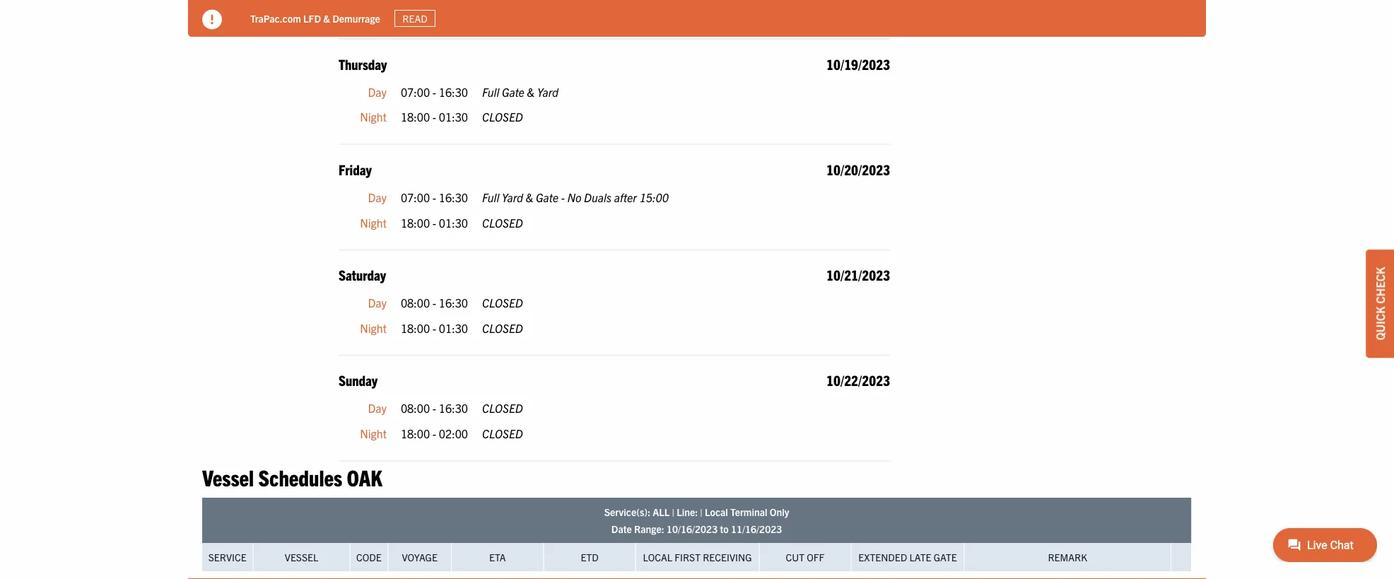 Task type: vqa. For each thing, say whether or not it's contained in the screenshot.
fourth Night
yes



Task type: describe. For each thing, give the bounding box(es) containing it.
18:00 for saturday
[[401, 321, 430, 335]]

cut
[[786, 551, 805, 564]]

3 closed from the top
[[482, 296, 523, 310]]

08:00 - 16:30 for saturday
[[401, 296, 468, 310]]

1 vertical spatial local
[[643, 551, 673, 564]]

night for saturday
[[360, 321, 387, 335]]

code
[[357, 551, 382, 564]]

02:00
[[439, 426, 468, 440]]

08:00 for sunday
[[401, 401, 430, 415]]

saturday
[[339, 266, 386, 284]]

night for friday
[[360, 215, 387, 229]]

night for thursday
[[360, 110, 387, 124]]

trapac.com lfd & demurrage
[[250, 12, 380, 24]]

local first receiving
[[643, 551, 752, 564]]

service(s): all | line: | local terminal only date range: 10/16/2023 to 11/16/2023
[[605, 506, 790, 536]]

01:30 for thursday
[[439, 110, 468, 124]]

16:30 for saturday
[[439, 296, 468, 310]]

16:30 for thursday
[[439, 85, 468, 99]]

10/19/2023
[[827, 55, 891, 73]]

late
[[910, 551, 932, 564]]

day for thursday
[[368, 85, 387, 99]]

to
[[720, 523, 729, 536]]

11/16/2023
[[731, 523, 783, 536]]

0 vertical spatial &
[[324, 12, 330, 24]]

off
[[807, 551, 825, 564]]

eta
[[489, 551, 506, 564]]

read link
[[395, 10, 436, 27]]

18:00 - 01:30 for saturday
[[401, 321, 468, 335]]

etd
[[581, 551, 599, 564]]

2 horizontal spatial gate
[[934, 551, 958, 564]]

thursday
[[339, 55, 387, 73]]

18:00 - 01:30 for friday
[[401, 215, 468, 229]]

read
[[403, 12, 428, 25]]

closed for friday
[[482, 215, 523, 229]]

vessel for vessel schedules oak
[[202, 463, 254, 491]]

full yard & gate - no duals after 15:00
[[482, 190, 669, 204]]

closed for saturday
[[482, 321, 523, 335]]

15:00
[[640, 190, 669, 204]]

first
[[675, 551, 701, 564]]

10/22/2023
[[827, 371, 891, 389]]

08:00 - 16:30 for sunday
[[401, 401, 468, 415]]

2 | from the left
[[701, 506, 703, 519]]

18:00 - 01:30 for thursday
[[401, 110, 468, 124]]

voyage
[[402, 551, 438, 564]]

local inside service(s): all | line: | local terminal only date range: 10/16/2023 to 11/16/2023
[[705, 506, 729, 519]]

01:30 for saturday
[[439, 321, 468, 335]]

cut off
[[786, 551, 825, 564]]

closed for thursday
[[482, 110, 523, 124]]

07:00 for friday
[[401, 190, 430, 204]]

07:00 - 16:30 for friday
[[401, 190, 468, 204]]

extended
[[859, 551, 908, 564]]

18:00 for sunday
[[401, 426, 430, 440]]

1 18:00 - 01:30 from the top
[[401, 4, 468, 18]]

1 18:00 from the top
[[401, 4, 430, 18]]

day for sunday
[[368, 401, 387, 415]]

friday
[[339, 160, 372, 178]]



Task type: locate. For each thing, give the bounding box(es) containing it.
1 vertical spatial vessel
[[285, 551, 318, 564]]

3 16:30 from the top
[[439, 296, 468, 310]]

0 horizontal spatial local
[[643, 551, 673, 564]]

1 01:30 from the top
[[439, 4, 468, 18]]

day
[[368, 85, 387, 99], [368, 190, 387, 204], [368, 296, 387, 310], [368, 401, 387, 415]]

08:00
[[401, 296, 430, 310], [401, 401, 430, 415]]

2 08:00 - 16:30 from the top
[[401, 401, 468, 415]]

1 night from the top
[[360, 4, 387, 18]]

1 vertical spatial 08:00 - 16:30
[[401, 401, 468, 415]]

| right line:
[[701, 506, 703, 519]]

16:30
[[439, 85, 468, 99], [439, 190, 468, 204], [439, 296, 468, 310], [439, 401, 468, 415]]

1 vertical spatial 07:00 - 16:30
[[401, 190, 468, 204]]

2 closed from the top
[[482, 215, 523, 229]]

1 horizontal spatial vessel
[[285, 551, 318, 564]]

4 day from the top
[[368, 401, 387, 415]]

4 night from the top
[[360, 321, 387, 335]]

local down range:
[[643, 551, 673, 564]]

1 day from the top
[[368, 85, 387, 99]]

1 vertical spatial 08:00
[[401, 401, 430, 415]]

2 16:30 from the top
[[439, 190, 468, 204]]

2 day from the top
[[368, 190, 387, 204]]

2 08:00 from the top
[[401, 401, 430, 415]]

07:00 - 16:30 for thursday
[[401, 85, 468, 99]]

10/21/2023
[[827, 266, 891, 284]]

0 vertical spatial 07:00
[[401, 85, 430, 99]]

all
[[653, 506, 670, 519]]

1 full from the top
[[482, 85, 500, 99]]

5 18:00 from the top
[[401, 426, 430, 440]]

0 horizontal spatial vessel
[[202, 463, 254, 491]]

day down thursday
[[368, 85, 387, 99]]

2 night from the top
[[360, 110, 387, 124]]

1 horizontal spatial |
[[701, 506, 703, 519]]

2 full from the top
[[482, 190, 500, 204]]

service
[[209, 551, 247, 564]]

closed for sunday
[[482, 426, 523, 440]]

0 vertical spatial 08:00
[[401, 296, 430, 310]]

07:00 - 16:30
[[401, 85, 468, 99], [401, 190, 468, 204]]

service(s):
[[605, 506, 651, 519]]

4 01:30 from the top
[[439, 321, 468, 335]]

2 01:30 from the top
[[439, 110, 468, 124]]

terminal
[[731, 506, 768, 519]]

0 vertical spatial vessel
[[202, 463, 254, 491]]

full
[[482, 85, 500, 99], [482, 190, 500, 204]]

full for friday
[[482, 190, 500, 204]]

day for friday
[[368, 190, 387, 204]]

1 closed from the top
[[482, 110, 523, 124]]

only
[[770, 506, 790, 519]]

1 vertical spatial yard
[[502, 190, 523, 204]]

2 18:00 from the top
[[401, 110, 430, 124]]

night left read
[[360, 4, 387, 18]]

2 vertical spatial &
[[526, 190, 534, 204]]

1 08:00 from the top
[[401, 296, 430, 310]]

0 horizontal spatial gate
[[502, 85, 525, 99]]

1 vertical spatial 07:00
[[401, 190, 430, 204]]

4 18:00 from the top
[[401, 321, 430, 335]]

16:30 for sunday
[[439, 401, 468, 415]]

remark
[[1049, 551, 1088, 564]]

3 18:00 from the top
[[401, 215, 430, 229]]

3 night from the top
[[360, 215, 387, 229]]

0 vertical spatial local
[[705, 506, 729, 519]]

10/16/2023
[[667, 523, 718, 536]]

18:00 for thursday
[[401, 110, 430, 124]]

range:
[[634, 523, 665, 536]]

3 18:00 - 01:30 from the top
[[401, 215, 468, 229]]

oak
[[347, 463, 383, 491]]

1 08:00 - 16:30 from the top
[[401, 296, 468, 310]]

line:
[[677, 506, 698, 519]]

5 closed from the top
[[482, 401, 523, 415]]

2 18:00 - 01:30 from the top
[[401, 110, 468, 124]]

1 07:00 from the top
[[401, 85, 430, 99]]

check
[[1374, 267, 1388, 304]]

sunday
[[339, 371, 378, 389]]

night up saturday
[[360, 215, 387, 229]]

0 vertical spatial yard
[[538, 85, 559, 99]]

3 day from the top
[[368, 296, 387, 310]]

solid image
[[202, 10, 222, 29]]

1 vertical spatial gate
[[536, 190, 559, 204]]

lfd
[[303, 12, 321, 24]]

night
[[360, 4, 387, 18], [360, 110, 387, 124], [360, 215, 387, 229], [360, 321, 387, 335], [360, 426, 387, 440]]

18:00
[[401, 4, 430, 18], [401, 110, 430, 124], [401, 215, 430, 229], [401, 321, 430, 335], [401, 426, 430, 440]]

0 horizontal spatial |
[[672, 506, 675, 519]]

local
[[705, 506, 729, 519], [643, 551, 673, 564]]

yard
[[538, 85, 559, 99], [502, 190, 523, 204]]

4 closed from the top
[[482, 321, 523, 335]]

10/20/2023
[[827, 160, 891, 178]]

3 01:30 from the top
[[439, 215, 468, 229]]

0 vertical spatial gate
[[502, 85, 525, 99]]

4 16:30 from the top
[[439, 401, 468, 415]]

01:30
[[439, 4, 468, 18], [439, 110, 468, 124], [439, 215, 468, 229], [439, 321, 468, 335]]

schedules
[[259, 463, 343, 491]]

day down saturday
[[368, 296, 387, 310]]

1 07:00 - 16:30 from the top
[[401, 85, 468, 99]]

08:00 - 16:30
[[401, 296, 468, 310], [401, 401, 468, 415]]

quick check
[[1374, 267, 1388, 340]]

quick
[[1374, 306, 1388, 340]]

receiving
[[703, 551, 752, 564]]

full gate & yard
[[482, 85, 559, 99]]

quick check link
[[1367, 249, 1395, 358]]

no
[[568, 190, 582, 204]]

1 | from the left
[[672, 506, 675, 519]]

local up "to"
[[705, 506, 729, 519]]

08:00 for saturday
[[401, 296, 430, 310]]

night for sunday
[[360, 426, 387, 440]]

night down thursday
[[360, 110, 387, 124]]

date
[[612, 523, 632, 536]]

0 horizontal spatial yard
[[502, 190, 523, 204]]

vessel
[[202, 463, 254, 491], [285, 551, 318, 564]]

2 07:00 - 16:30 from the top
[[401, 190, 468, 204]]

1 vertical spatial &
[[527, 85, 535, 99]]

0 vertical spatial full
[[482, 85, 500, 99]]

18:00 - 01:30
[[401, 4, 468, 18], [401, 110, 468, 124], [401, 215, 468, 229], [401, 321, 468, 335]]

6 closed from the top
[[482, 426, 523, 440]]

07:00 for thursday
[[401, 85, 430, 99]]

5 night from the top
[[360, 426, 387, 440]]

vessel schedules oak
[[202, 463, 383, 491]]

night down saturday
[[360, 321, 387, 335]]

after
[[615, 190, 637, 204]]

01:30 for friday
[[439, 215, 468, 229]]

18:00 - 02:00
[[401, 426, 468, 440]]

18:00 for friday
[[401, 215, 430, 229]]

1 vertical spatial full
[[482, 190, 500, 204]]

1 horizontal spatial yard
[[538, 85, 559, 99]]

gate
[[502, 85, 525, 99], [536, 190, 559, 204], [934, 551, 958, 564]]

& for friday
[[526, 190, 534, 204]]

2 07:00 from the top
[[401, 190, 430, 204]]

2 vertical spatial gate
[[934, 551, 958, 564]]

demurrage
[[333, 12, 380, 24]]

&
[[324, 12, 330, 24], [527, 85, 535, 99], [526, 190, 534, 204]]

1 16:30 from the top
[[439, 85, 468, 99]]

day down sunday at the left of the page
[[368, 401, 387, 415]]

1 horizontal spatial gate
[[536, 190, 559, 204]]

4 18:00 - 01:30 from the top
[[401, 321, 468, 335]]

vessel for vessel
[[285, 551, 318, 564]]

duals
[[584, 190, 612, 204]]

full for thursday
[[482, 85, 500, 99]]

| right the all
[[672, 506, 675, 519]]

day down 'friday'
[[368, 190, 387, 204]]

-
[[433, 4, 437, 18], [433, 85, 437, 99], [433, 110, 437, 124], [433, 190, 437, 204], [561, 190, 565, 204], [433, 215, 437, 229], [433, 296, 437, 310], [433, 321, 437, 335], [433, 401, 437, 415], [433, 426, 437, 440]]

day for saturday
[[368, 296, 387, 310]]

trapac.com
[[250, 12, 301, 24]]

1 horizontal spatial local
[[705, 506, 729, 519]]

0 vertical spatial 07:00 - 16:30
[[401, 85, 468, 99]]

16:30 for friday
[[439, 190, 468, 204]]

night up oak
[[360, 426, 387, 440]]

& for thursday
[[527, 85, 535, 99]]

closed
[[482, 110, 523, 124], [482, 215, 523, 229], [482, 296, 523, 310], [482, 321, 523, 335], [482, 401, 523, 415], [482, 426, 523, 440]]

extended late gate
[[859, 551, 958, 564]]

0 vertical spatial 08:00 - 16:30
[[401, 296, 468, 310]]

07:00
[[401, 85, 430, 99], [401, 190, 430, 204]]

|
[[672, 506, 675, 519], [701, 506, 703, 519]]



